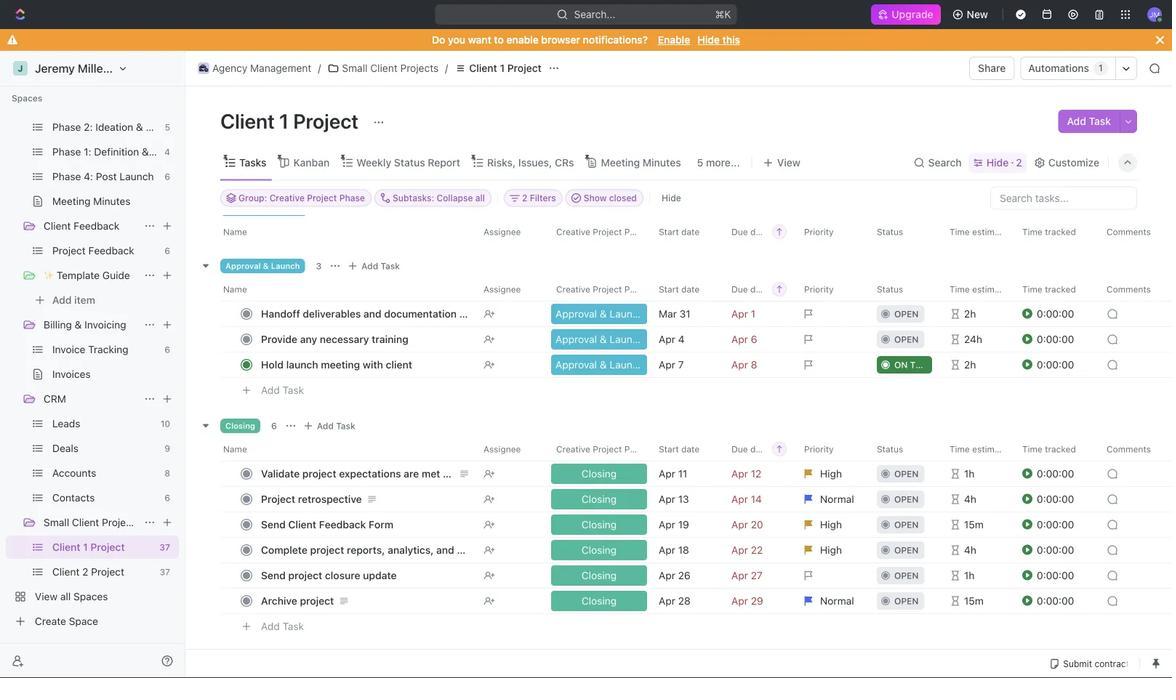 Task type: locate. For each thing, give the bounding box(es) containing it.
1 15m button from the top
[[942, 513, 1014, 539]]

0 vertical spatial start
[[659, 227, 679, 238]]

feedback up project feedback at the left of the page
[[74, 220, 120, 232]]

name button for feedback
[[220, 438, 475, 462]]

3 comments button from the top
[[1099, 438, 1171, 462]]

6 up invoices "link"
[[165, 345, 170, 355]]

1 1h button from the top
[[942, 462, 1014, 488]]

add task up customize
[[1068, 115, 1112, 127]]

validate project expectations are met with client link
[[258, 464, 493, 485]]

client 1 project link
[[451, 60, 546, 77], [52, 536, 154, 560]]

meeting inside sidebar navigation
[[52, 195, 91, 207]]

feedback for project feedback
[[88, 245, 134, 257]]

8 0:00:00 from the top
[[1038, 570, 1075, 582]]

open button for provide any necessary training link on the left of the page
[[869, 327, 942, 353]]

client 1 project up kanban link
[[220, 109, 363, 133]]

1 approval & launch button from the top
[[549, 302, 650, 328]]

2 vertical spatial start date button
[[650, 438, 723, 462]]

2 name from the top
[[223, 285, 247, 295]]

1 start date button from the top
[[650, 221, 723, 244]]

small inside sidebar navigation
[[44, 517, 69, 529]]

client 1 project up client 2 project
[[52, 542, 125, 554]]

✨ template guide
[[44, 270, 130, 282]]

2h button down 24h
[[942, 353, 1014, 379]]

2 vertical spatial time tracked button
[[1014, 438, 1099, 462]]

2 normal button from the top
[[796, 589, 869, 615]]

client 1 project
[[470, 62, 542, 74], [220, 109, 363, 133], [52, 542, 125, 554]]

0 vertical spatial priority
[[805, 227, 834, 238]]

2 due from the top
[[732, 285, 748, 295]]

1 priority from the top
[[805, 227, 834, 238]]

/ right management at the left of page
[[318, 62, 321, 74]]

accounting
[[457, 545, 511, 557]]

jm
[[1150, 10, 1161, 18]]

8 open from the top
[[895, 597, 919, 607]]

meeting up "closed"
[[601, 157, 640, 169]]

0 vertical spatial priority button
[[796, 221, 869, 244]]

projects down do
[[401, 62, 439, 74]]

client 1 project link down "want"
[[451, 60, 546, 77]]

1 horizontal spatial small client projects link
[[324, 60, 443, 77]]

client down training
[[386, 359, 413, 371]]

status for status dropdown button for 'time estimate' dropdown button corresponding to first comments dropdown button from the top
[[878, 227, 904, 238]]

8 open button from the top
[[869, 589, 942, 615]]

0 vertical spatial meeting
[[601, 157, 640, 169]]

2 vertical spatial due date
[[732, 445, 769, 455]]

feedback up guide
[[88, 245, 134, 257]]

time tracked button for first comments dropdown button from the top
[[1014, 221, 1099, 244]]

1 normal from the top
[[821, 494, 855, 506]]

0 horizontal spatial with
[[363, 359, 383, 371]]

0 horizontal spatial small client projects
[[44, 517, 140, 529]]

and right analytics,
[[437, 545, 455, 557]]

phase inside "link"
[[52, 171, 81, 183]]

client 2 project link
[[52, 561, 154, 584]]

want
[[468, 34, 492, 46]]

1 vertical spatial name button
[[220, 278, 475, 302]]

2 0:00:00 from the top
[[1038, 334, 1075, 346]]

2 tracked from the top
[[1046, 285, 1077, 295]]

1h button
[[942, 462, 1014, 488], [942, 564, 1014, 590]]

2 vertical spatial estimate
[[973, 445, 1008, 455]]

0:00:00 for send client feedback form
[[1038, 520, 1075, 532]]

project down 'send project closure update'
[[300, 596, 334, 608]]

small client projects link down do
[[324, 60, 443, 77]]

1 vertical spatial hide
[[987, 157, 1009, 169]]

2 vertical spatial time estimate
[[950, 445, 1008, 455]]

3 priority button from the top
[[796, 438, 869, 462]]

with right met
[[443, 469, 464, 481]]

closing button for project retrospective link
[[549, 487, 650, 513]]

due for second due date dropdown button from the bottom of the page
[[732, 285, 748, 295]]

3 due date button from the top
[[723, 438, 796, 462]]

0 vertical spatial time tracked
[[1023, 227, 1077, 238]]

time tracked button for first comments dropdown button from the bottom
[[1014, 438, 1099, 462]]

0 vertical spatial name
[[223, 227, 247, 238]]

3 open from the top
[[895, 470, 919, 480]]

search
[[929, 157, 962, 169]]

1 time estimate button from the top
[[942, 221, 1014, 244]]

2 vertical spatial assignee
[[484, 445, 521, 455]]

1 horizontal spatial meeting minutes link
[[598, 153, 682, 173]]

add left item
[[52, 294, 72, 306]]

1 horizontal spatial to
[[494, 34, 504, 46]]

projects down contacts link
[[102, 517, 140, 529]]

6 0:00:00 button from the top
[[1023, 513, 1099, 539]]

1 vertical spatial time tracked
[[1023, 285, 1077, 295]]

closing for validate project expectations are met with client "link"
[[582, 469, 617, 481]]

item
[[74, 294, 95, 306]]

2 vertical spatial client 1 project
[[52, 542, 125, 554]]

add task up "expectations"
[[317, 422, 356, 432]]

status button for 'time estimate' dropdown button corresponding to first comments dropdown button from the top
[[869, 221, 942, 244]]

open button for complete project reports, analytics, and accounting link on the left bottom of page
[[869, 538, 942, 564]]

meeting minutes link down the post
[[52, 190, 176, 213]]

2 0:00:00 button from the top
[[1023, 327, 1099, 353]]

1 1h from the top
[[965, 469, 975, 481]]

1 vertical spatial 1h button
[[942, 564, 1014, 590]]

closure
[[325, 570, 361, 582]]

1 high button from the top
[[796, 462, 869, 488]]

3 high from the top
[[821, 545, 843, 557]]

4h for normal
[[965, 494, 977, 506]]

view
[[778, 157, 801, 169], [35, 591, 58, 603]]

add task button down hold
[[255, 382, 310, 400]]

due date button
[[723, 221, 796, 244], [723, 278, 796, 302], [723, 438, 796, 462]]

closing button for send client feedback form link
[[549, 513, 650, 539]]

project up 'archive project'
[[289, 570, 323, 582]]

2 left filters
[[522, 193, 528, 203]]

1h for validate project expectations are met with client "link"
[[965, 469, 975, 481]]

2 inside dropdown button
[[522, 193, 528, 203]]

1 0:00:00 button from the top
[[1023, 302, 1099, 328]]

business time image
[[199, 65, 208, 72]]

2 1h button from the top
[[942, 564, 1014, 590]]

name button up deliverables
[[220, 278, 475, 302]]

meeting
[[321, 359, 360, 371]]

0 vertical spatial normal button
[[796, 487, 869, 513]]

hide button
[[656, 190, 687, 207]]

1 vertical spatial assignee button
[[475, 278, 548, 302]]

view for view all spaces
[[35, 591, 58, 603]]

assignee button for approval & launch
[[475, 278, 548, 302]]

1 vertical spatial small client projects
[[44, 517, 140, 529]]

minutes inside tree
[[93, 195, 131, 207]]

open button
[[869, 302, 942, 328], [869, 327, 942, 353], [869, 462, 942, 488], [869, 487, 942, 513], [869, 513, 942, 539], [869, 538, 942, 564], [869, 564, 942, 590], [869, 589, 942, 615]]

4 0:00:00 from the top
[[1038, 469, 1075, 481]]

15m button for normal
[[942, 589, 1014, 615]]

1 vertical spatial 4h
[[965, 545, 977, 557]]

0:00:00 for send project closure update
[[1038, 570, 1075, 582]]

project
[[508, 62, 542, 74], [293, 109, 359, 133], [307, 193, 337, 203], [593, 227, 622, 238], [52, 245, 86, 257], [593, 285, 622, 295], [593, 445, 622, 455], [261, 494, 296, 506], [91, 542, 125, 554], [91, 566, 124, 578]]

2 vertical spatial creative project phase button
[[548, 438, 650, 462]]

4h button
[[942, 487, 1014, 513], [942, 538, 1014, 564]]

comments
[[1107, 227, 1152, 238], [1107, 285, 1152, 295], [1107, 445, 1152, 455]]

2:
[[84, 121, 93, 133]]

add task for add task button below archive
[[261, 622, 304, 634]]

all up create space
[[60, 591, 71, 603]]

3 creative project phase from the top
[[557, 445, 650, 455]]

you
[[448, 34, 466, 46]]

0 vertical spatial name button
[[220, 221, 475, 244]]

3 open button from the top
[[869, 462, 942, 488]]

to right documentation
[[460, 309, 469, 321]]

1 vertical spatial 15m
[[965, 596, 984, 608]]

0:00:00 button
[[1023, 302, 1099, 328], [1023, 327, 1099, 353], [1023, 353, 1099, 379], [1023, 462, 1099, 488], [1023, 487, 1099, 513], [1023, 513, 1099, 539], [1023, 538, 1099, 564], [1023, 564, 1099, 590], [1023, 589, 1099, 615]]

expectations
[[339, 469, 401, 481]]

hide
[[698, 34, 720, 46], [987, 157, 1009, 169], [662, 193, 682, 203]]

0 vertical spatial 5
[[165, 122, 170, 132]]

issues,
[[519, 157, 552, 169]]

6 right project feedback link
[[165, 246, 170, 256]]

client inside "link"
[[466, 469, 493, 481]]

3 0:00:00 button from the top
[[1023, 353, 1099, 379]]

spaces down client 2 project
[[74, 591, 108, 603]]

&
[[136, 121, 143, 133], [142, 146, 149, 158], [263, 262, 269, 271], [600, 309, 607, 321], [75, 319, 82, 331], [600, 334, 607, 346], [600, 359, 607, 371]]

view inside button
[[778, 157, 801, 169]]

2 status button from the top
[[869, 278, 942, 302]]

phase 4: post launch
[[52, 171, 154, 183]]

spaces down tara shultz's workspace, , element on the left top of the page
[[12, 93, 42, 103]]

leads
[[52, 418, 80, 430]]

8 0:00:00 button from the top
[[1023, 564, 1099, 590]]

status
[[394, 157, 425, 169], [878, 227, 904, 238], [878, 285, 904, 295], [878, 445, 904, 455]]

name button up 3
[[220, 221, 475, 244]]

meeting up client feedback
[[52, 195, 91, 207]]

0 vertical spatial 4h
[[965, 494, 977, 506]]

tasks
[[239, 157, 267, 169]]

start date for first comments dropdown button from the top start date dropdown button
[[659, 227, 700, 238]]

closing button for archive project link
[[549, 589, 650, 615]]

2 vertical spatial priority button
[[796, 438, 869, 462]]

small client projects down contacts link
[[44, 517, 140, 529]]

estimate for 'time estimate' dropdown button corresponding to first comments dropdown button from the top
[[973, 227, 1008, 238]]

invoice tracking link
[[52, 338, 159, 362]]

3 high button from the top
[[796, 538, 869, 564]]

approval for hold launch meeting with client
[[556, 359, 597, 371]]

2 vertical spatial high
[[821, 545, 843, 557]]

name button
[[220, 221, 475, 244], [220, 278, 475, 302], [220, 438, 475, 462]]

risks, issues, crs link
[[485, 153, 574, 173]]

24h button
[[942, 327, 1014, 353]]

weekly status report link
[[354, 153, 461, 173]]

1 vertical spatial start date button
[[650, 278, 723, 302]]

meeting for risks, issues, crs
[[601, 157, 640, 169]]

launch for hold launch meeting with client
[[610, 359, 644, 371]]

meeting minutes
[[601, 157, 682, 169], [52, 195, 131, 207]]

deals
[[52, 443, 79, 455]]

1 vertical spatial 1h
[[965, 570, 975, 582]]

comments for first comments dropdown button from the top
[[1107, 227, 1152, 238]]

0 vertical spatial 37
[[160, 543, 170, 553]]

1 37 from the top
[[160, 543, 170, 553]]

2 vertical spatial assignee button
[[475, 438, 548, 462]]

1 horizontal spatial 5
[[698, 157, 704, 169]]

0 vertical spatial due date button
[[723, 221, 796, 244]]

2 horizontal spatial hide
[[987, 157, 1009, 169]]

add item
[[52, 294, 95, 306]]

2 vertical spatial client
[[466, 469, 493, 481]]

phase
[[52, 121, 81, 133], [52, 146, 81, 158], [52, 171, 81, 183], [340, 193, 365, 203], [625, 227, 650, 238], [625, 285, 650, 295], [625, 445, 650, 455]]

tree
[[6, 0, 207, 634]]

normal button for 4h
[[796, 487, 869, 513]]

3 tracked from the top
[[1046, 445, 1077, 455]]

hide right search
[[987, 157, 1009, 169]]

1 vertical spatial client
[[386, 359, 413, 371]]

high button for 4h
[[796, 538, 869, 564]]

37
[[160, 543, 170, 553], [160, 568, 170, 578]]

0:00:00 for complete project reports, analytics, and accounting
[[1038, 545, 1075, 557]]

0 horizontal spatial client 1 project
[[52, 542, 125, 554]]

track
[[911, 361, 940, 371]]

priority button for 'time estimate' dropdown button related to first comments dropdown button from the bottom
[[796, 438, 869, 462]]

15m
[[965, 520, 984, 532], [965, 596, 984, 608]]

task down launch
[[283, 385, 304, 397]]

0 vertical spatial creative project phase button
[[548, 221, 650, 244]]

approval & launch for handoff deliverables and documentation to client
[[556, 309, 644, 321]]

add task down archive
[[261, 622, 304, 634]]

1 horizontal spatial /
[[445, 62, 448, 74]]

all right the collapse
[[476, 193, 485, 203]]

add
[[1068, 115, 1087, 127], [362, 262, 379, 272], [52, 294, 72, 306], [261, 385, 280, 397], [317, 422, 334, 432], [261, 622, 280, 634]]

to right "want"
[[494, 34, 504, 46]]

2 assignee from the top
[[484, 285, 521, 295]]

do you want to enable browser notifications? enable hide this
[[432, 34, 741, 46]]

2 vertical spatial comments button
[[1099, 438, 1171, 462]]

2 up view all spaces "link"
[[82, 566, 88, 578]]

6 down 4
[[165, 172, 170, 182]]

name button up "expectations"
[[220, 438, 475, 462]]

2h button up 24h
[[942, 302, 1014, 328]]

0 vertical spatial normal
[[821, 494, 855, 506]]

projects inside tree
[[102, 517, 140, 529]]

1 comments button from the top
[[1099, 221, 1171, 244]]

0 vertical spatial 4h button
[[942, 487, 1014, 513]]

closed
[[609, 193, 637, 203]]

create space link
[[6, 610, 176, 634]]

1 4h from the top
[[965, 494, 977, 506]]

7 0:00:00 from the top
[[1038, 545, 1075, 557]]

2 vertical spatial priority
[[805, 445, 834, 455]]

15m button
[[942, 513, 1014, 539], [942, 589, 1014, 615]]

1 horizontal spatial small
[[342, 62, 368, 74]]

agency management
[[212, 62, 312, 74]]

high button
[[796, 462, 869, 488], [796, 513, 869, 539], [796, 538, 869, 564]]

2 vertical spatial name
[[223, 445, 247, 455]]

3 status button from the top
[[869, 438, 942, 462]]

2 open from the top
[[895, 335, 919, 345]]

1 creative project phase button from the top
[[548, 221, 650, 244]]

approval & launch
[[226, 262, 300, 271], [556, 309, 644, 321], [556, 334, 644, 346], [556, 359, 644, 371]]

view right more...
[[778, 157, 801, 169]]

client 1 project inside sidebar navigation
[[52, 542, 125, 554]]

client right met
[[466, 469, 493, 481]]

project inside project retrospective link
[[261, 494, 296, 506]]

2 2h from the top
[[965, 359, 977, 371]]

meeting minutes link up "closed"
[[598, 153, 682, 173]]

status for second status dropdown button
[[878, 285, 904, 295]]

hide inside button
[[662, 193, 682, 203]]

1 / from the left
[[318, 62, 321, 74]]

0 vertical spatial meeting minutes link
[[598, 153, 682, 173]]

4 open from the top
[[895, 495, 919, 505]]

small client projects link down contacts link
[[44, 512, 140, 535]]

0:00:00 button for send client feedback form
[[1023, 513, 1099, 539]]

minutes up hide button
[[643, 157, 682, 169]]

2 vertical spatial status button
[[869, 438, 942, 462]]

/ down do
[[445, 62, 448, 74]]

contacts link
[[52, 487, 159, 510]]

meeting minutes up "closed"
[[601, 157, 682, 169]]

2 creative project phase button from the top
[[548, 278, 650, 302]]

2 vertical spatial creative project phase
[[557, 445, 650, 455]]

1 priority button from the top
[[796, 221, 869, 244]]

2h for handoff deliverables and documentation to client
[[965, 309, 977, 321]]

on
[[895, 361, 908, 371]]

1 estimate from the top
[[973, 227, 1008, 238]]

task for add task button below archive
[[283, 622, 304, 634]]

0 vertical spatial small client projects link
[[324, 60, 443, 77]]

1 vertical spatial due
[[732, 285, 748, 295]]

send up complete
[[261, 520, 286, 532]]

due
[[732, 227, 748, 238], [732, 285, 748, 295], [732, 445, 748, 455]]

tree inside sidebar navigation
[[6, 0, 207, 634]]

status for 'time estimate' dropdown button related to first comments dropdown button from the bottom's status dropdown button
[[878, 445, 904, 455]]

meeting minutes down 4: at the left of the page
[[52, 195, 131, 207]]

5 inside dropdown button
[[698, 157, 704, 169]]

1 0:00:00 from the top
[[1038, 309, 1075, 321]]

2 vertical spatial 2
[[82, 566, 88, 578]]

2 creative project phase from the top
[[557, 285, 650, 295]]

upgrade
[[892, 8, 934, 20]]

time estimate for second 'time estimate' dropdown button from the bottom
[[950, 285, 1008, 295]]

1 vertical spatial comments
[[1107, 285, 1152, 295]]

1 high from the top
[[821, 469, 843, 481]]

1 vertical spatial due date button
[[723, 278, 796, 302]]

1h button for open dropdown button associated with validate project expectations are met with client "link"
[[942, 462, 1014, 488]]

phase 2: ideation & production link
[[52, 116, 197, 139]]

2 vertical spatial time tracked
[[1023, 445, 1077, 455]]

meeting minutes link
[[598, 153, 682, 173], [52, 190, 176, 213]]

project feedback
[[52, 245, 134, 257]]

2 closing button from the top
[[549, 487, 650, 513]]

with
[[363, 359, 383, 371], [443, 469, 464, 481]]

1 vertical spatial client 1 project link
[[52, 536, 154, 560]]

2 inside tree
[[82, 566, 88, 578]]

4 closing button from the top
[[549, 538, 650, 564]]

0 horizontal spatial meeting minutes link
[[52, 190, 176, 213]]

start for first comments dropdown button from the bottom start date dropdown button
[[659, 445, 679, 455]]

on track
[[895, 361, 940, 371]]

0 vertical spatial time tracked button
[[1014, 221, 1099, 244]]

2 start date button from the top
[[650, 278, 723, 302]]

open for the send project closure update link's open dropdown button
[[895, 572, 919, 582]]

3 name from the top
[[223, 445, 247, 455]]

1 vertical spatial view
[[35, 591, 58, 603]]

2 time estimate button from the top
[[942, 278, 1014, 302]]

client 1 project link up client 2 project link
[[52, 536, 154, 560]]

1 horizontal spatial view
[[778, 157, 801, 169]]

creative project phase for closing
[[557, 445, 650, 455]]

meeting minutes inside sidebar navigation
[[52, 195, 131, 207]]

upgrade link
[[872, 4, 941, 25]]

3 start date from the top
[[659, 445, 700, 455]]

send inside send client feedback form link
[[261, 520, 286, 532]]

agency management link
[[194, 60, 315, 77]]

5 0:00:00 from the top
[[1038, 494, 1075, 506]]

0 vertical spatial 2h button
[[942, 302, 1014, 328]]

add task down hold
[[261, 385, 304, 397]]

jm button
[[1144, 3, 1167, 26]]

tara shultz's workspace, , element
[[13, 61, 28, 76]]

5 open from the top
[[895, 521, 919, 531]]

2 left customize button
[[1017, 157, 1023, 169]]

small client projects inside sidebar navigation
[[44, 517, 140, 529]]

0 horizontal spatial view
[[35, 591, 58, 603]]

0 vertical spatial start date button
[[650, 221, 723, 244]]

0:00:00 button for handoff deliverables and documentation to client
[[1023, 302, 1099, 328]]

3 start from the top
[[659, 445, 679, 455]]

2 high from the top
[[821, 520, 843, 532]]

meeting
[[601, 157, 640, 169], [52, 195, 91, 207]]

add task for add task button on top of customize
[[1068, 115, 1112, 127]]

1 horizontal spatial spaces
[[74, 591, 108, 603]]

add task button down archive
[[255, 619, 310, 636]]

estimate
[[973, 227, 1008, 238], [973, 285, 1008, 295], [973, 445, 1008, 455]]

project up project retrospective
[[303, 469, 337, 481]]

task down 'archive project'
[[283, 622, 304, 634]]

hide left "this"
[[698, 34, 720, 46]]

0 vertical spatial high
[[821, 469, 843, 481]]

2 horizontal spatial client 1 project
[[470, 62, 542, 74]]

approval & launch button for client
[[549, 353, 650, 379]]

0 vertical spatial comments button
[[1099, 221, 1171, 244]]

3 priority from the top
[[805, 445, 834, 455]]

add task up the handoff deliverables and documentation to client
[[362, 262, 400, 272]]

3 time tracked button from the top
[[1014, 438, 1099, 462]]

0 vertical spatial estimate
[[973, 227, 1008, 238]]

archive project
[[261, 596, 334, 608]]

3 closing button from the top
[[549, 513, 650, 539]]

tree containing phase 2: ideation & production
[[6, 0, 207, 634]]

0 horizontal spatial client 1 project link
[[52, 536, 154, 560]]

3 time estimate from the top
[[950, 445, 1008, 455]]

1 closing button from the top
[[549, 462, 650, 488]]

2 vertical spatial hide
[[662, 193, 682, 203]]

1 vertical spatial normal button
[[796, 589, 869, 615]]

client 1 project down enable
[[470, 62, 542, 74]]

0:00:00 button for send project closure update
[[1023, 564, 1099, 590]]

closing for project retrospective link
[[582, 494, 617, 506]]

2h button for handoff deliverables and documentation to client
[[942, 302, 1014, 328]]

feedback for client feedback
[[74, 220, 120, 232]]

2 start date from the top
[[659, 285, 700, 295]]

5 inside tree
[[165, 122, 170, 132]]

open for open dropdown button for send client feedback form link
[[895, 521, 919, 531]]

view up create
[[35, 591, 58, 603]]

1 vertical spatial assignee
[[484, 285, 521, 295]]

priority for first comments dropdown button from the bottom start date dropdown button
[[805, 445, 834, 455]]

1 time estimate from the top
[[950, 227, 1008, 238]]

time estimate for 'time estimate' dropdown button corresponding to first comments dropdown button from the top
[[950, 227, 1008, 238]]

client right documentation
[[472, 309, 499, 321]]

1 2h from the top
[[965, 309, 977, 321]]

add task
[[1068, 115, 1112, 127], [362, 262, 400, 272], [261, 385, 304, 397], [317, 422, 356, 432], [261, 622, 304, 634]]

minutes for post
[[93, 195, 131, 207]]

send client feedback form link
[[258, 515, 472, 536]]

1 2h button from the top
[[942, 302, 1014, 328]]

hide right "closed"
[[662, 193, 682, 203]]

send up archive
[[261, 570, 286, 582]]

time estimate
[[950, 227, 1008, 238], [950, 285, 1008, 295], [950, 445, 1008, 455]]

0 vertical spatial to
[[494, 34, 504, 46]]

comments for first comments dropdown button from the bottom
[[1107, 445, 1152, 455]]

2 2h button from the top
[[942, 353, 1014, 379]]

2 horizontal spatial 2
[[1017, 157, 1023, 169]]

add down the hold launch meeting with client
[[317, 422, 334, 432]]

small client projects
[[342, 62, 439, 74], [44, 517, 140, 529]]

1 vertical spatial tracked
[[1046, 285, 1077, 295]]

assignee button
[[475, 221, 548, 244], [475, 278, 548, 302], [475, 438, 548, 462]]

task for add task button on top of customize
[[1090, 115, 1112, 127]]

0 horizontal spatial /
[[318, 62, 321, 74]]

small client projects down do
[[342, 62, 439, 74]]

2 37 from the top
[[160, 568, 170, 578]]

estimate for second 'time estimate' dropdown button from the bottom
[[973, 285, 1008, 295]]

minutes down the post
[[93, 195, 131, 207]]

feedback down 'retrospective'
[[319, 520, 366, 532]]

2h down 24h
[[965, 359, 977, 371]]

5 left more...
[[698, 157, 704, 169]]

task up customize
[[1090, 115, 1112, 127]]

2 name button from the top
[[220, 278, 475, 302]]

1 start from the top
[[659, 227, 679, 238]]

2 normal from the top
[[821, 596, 855, 608]]

1 start date from the top
[[659, 227, 700, 238]]

0 horizontal spatial projects
[[102, 517, 140, 529]]

template
[[57, 270, 100, 282]]

and up provide any necessary training link on the left of the page
[[364, 309, 382, 321]]

2 comments from the top
[[1107, 285, 1152, 295]]

time tracked
[[1023, 227, 1077, 238], [1023, 285, 1077, 295], [1023, 445, 1077, 455]]

high
[[821, 469, 843, 481], [821, 520, 843, 532], [821, 545, 843, 557]]

1 send from the top
[[261, 520, 286, 532]]

1 vertical spatial meeting
[[52, 195, 91, 207]]

3 assignee from the top
[[484, 445, 521, 455]]

2 assignee button from the top
[[475, 278, 548, 302]]

assignee for closing
[[484, 445, 521, 455]]

1 vertical spatial due date
[[732, 285, 769, 295]]

0 horizontal spatial 2
[[82, 566, 88, 578]]

send inside the send project closure update link
[[261, 570, 286, 582]]

2 vertical spatial start date
[[659, 445, 700, 455]]

3 due from the top
[[732, 445, 748, 455]]

2 vertical spatial due
[[732, 445, 748, 455]]

projects
[[401, 62, 439, 74], [102, 517, 140, 529]]

add item button
[[6, 289, 179, 312]]

5 up 4
[[165, 122, 170, 132]]

0:00:00 button for provide any necessary training
[[1023, 327, 1099, 353]]

assignee for approval & launch
[[484, 285, 521, 295]]

view inside "link"
[[35, 591, 58, 603]]

3 comments from the top
[[1107, 445, 1152, 455]]

0 horizontal spatial hide
[[662, 193, 682, 203]]

0 vertical spatial send
[[261, 520, 286, 532]]

closing for archive project link
[[582, 596, 617, 608]]

leads link
[[52, 413, 155, 436]]

send
[[261, 520, 286, 532], [261, 570, 286, 582]]

2h button for hold launch meeting with client
[[942, 353, 1014, 379]]

start date
[[659, 227, 700, 238], [659, 285, 700, 295], [659, 445, 700, 455]]

0 vertical spatial 15m
[[965, 520, 984, 532]]

4 open button from the top
[[869, 487, 942, 513]]

2h up 24h
[[965, 309, 977, 321]]

show
[[584, 193, 607, 203]]

analytics,
[[388, 545, 434, 557]]

0 horizontal spatial meeting minutes
[[52, 195, 131, 207]]

2 4h from the top
[[965, 545, 977, 557]]

project inside "link"
[[303, 469, 337, 481]]

3 approval & launch button from the top
[[549, 353, 650, 379]]

2 open button from the top
[[869, 327, 942, 353]]

1 vertical spatial time tracked button
[[1014, 278, 1099, 302]]

task
[[1090, 115, 1112, 127], [381, 262, 400, 272], [283, 385, 304, 397], [336, 422, 356, 432], [283, 622, 304, 634]]

6 open button from the top
[[869, 538, 942, 564]]

project down send client feedback form
[[310, 545, 344, 557]]

5 open button from the top
[[869, 513, 942, 539]]

with down provide any necessary training link on the left of the page
[[363, 359, 383, 371]]



Task type: vqa. For each thing, say whether or not it's contained in the screenshot.


Task type: describe. For each thing, give the bounding box(es) containing it.
management
[[250, 62, 312, 74]]

5 0:00:00 button from the top
[[1023, 487, 1099, 513]]

complete
[[261, 545, 308, 557]]

validate project expectations are met with client
[[261, 469, 493, 481]]

9
[[165, 444, 170, 454]]

update
[[363, 570, 397, 582]]

1 assignee from the top
[[484, 227, 521, 238]]

15m for normal
[[965, 596, 984, 608]]

1 due date from the top
[[732, 227, 769, 238]]

creative project phase button for approval & launch
[[548, 278, 650, 302]]

send for send project closure update
[[261, 570, 286, 582]]

workspace
[[120, 61, 180, 75]]

crm link
[[44, 388, 138, 411]]

0 vertical spatial spaces
[[12, 93, 42, 103]]

1 name from the top
[[223, 227, 247, 238]]

launch for handoff deliverables and documentation to client
[[610, 309, 644, 321]]

3
[[316, 262, 322, 272]]

launch for provide any necessary training
[[610, 334, 644, 346]]

add task button up the handoff deliverables and documentation to client
[[344, 258, 406, 275]]

hide for hide
[[662, 193, 682, 203]]

reports,
[[347, 545, 385, 557]]

view all spaces link
[[6, 586, 176, 609]]

form
[[369, 520, 394, 532]]

approval & launch for provide any necessary training
[[556, 334, 644, 346]]

met
[[422, 469, 441, 481]]

2 approval & launch button from the top
[[549, 327, 650, 353]]

add inside tree
[[52, 294, 72, 306]]

6 for 4:
[[165, 172, 170, 182]]

high button for 1h
[[796, 462, 869, 488]]

do
[[432, 34, 446, 46]]

0 vertical spatial client 1 project
[[470, 62, 542, 74]]

5 more... button
[[692, 153, 746, 173]]

1 due date button from the top
[[723, 221, 796, 244]]

this
[[723, 34, 741, 46]]

crm
[[44, 393, 66, 405]]

tracking
[[88, 344, 128, 356]]

closing button for validate project expectations are met with client "link"
[[549, 462, 650, 488]]

invoices
[[52, 369, 91, 381]]

6 for feedback
[[165, 246, 170, 256]]

subtasks: collapse all
[[393, 193, 485, 203]]

1 horizontal spatial client 1 project
[[220, 109, 363, 133]]

subtasks:
[[393, 193, 435, 203]]

deals link
[[52, 437, 159, 461]]

9 0:00:00 from the top
[[1038, 596, 1075, 608]]

invoice
[[52, 344, 85, 356]]

handoff
[[261, 309, 300, 321]]

add task for add task button below hold
[[261, 385, 304, 397]]

weekly
[[357, 157, 392, 169]]

risks, issues, crs
[[487, 157, 574, 169]]

0 vertical spatial with
[[363, 359, 383, 371]]

closing for complete project reports, analytics, and accounting link on the left bottom of page
[[582, 545, 617, 557]]

4 0:00:00 button from the top
[[1023, 462, 1099, 488]]

priority for first comments dropdown button from the top start date dropdown button
[[805, 227, 834, 238]]

enable
[[507, 34, 539, 46]]

estimate for 'time estimate' dropdown button related to first comments dropdown button from the bottom
[[973, 445, 1008, 455]]

necessary
[[320, 334, 369, 346]]

0:00:00 button for complete project reports, analytics, and accounting
[[1023, 538, 1099, 564]]

2 filters button
[[504, 190, 563, 207]]

view for view
[[778, 157, 801, 169]]

meeting minutes for crs
[[601, 157, 682, 169]]

any
[[300, 334, 317, 346]]

archive project link
[[258, 592, 472, 613]]

15m button for high
[[942, 513, 1014, 539]]

start date button for first comments dropdown button from the top
[[650, 221, 723, 244]]

approval for handoff deliverables and documentation to client
[[556, 309, 597, 321]]

ideation
[[96, 121, 133, 133]]

0 vertical spatial small
[[342, 62, 368, 74]]

1h for the send project closure update link
[[965, 570, 975, 582]]

open button for validate project expectations are met with client "link"
[[869, 462, 942, 488]]

1 horizontal spatial small client projects
[[342, 62, 439, 74]]

search...
[[574, 8, 616, 20]]

archive
[[261, 596, 298, 608]]

notifications?
[[583, 34, 648, 46]]

due for first due date dropdown button
[[732, 227, 748, 238]]

billing & invoicing link
[[44, 314, 138, 337]]

task up "expectations"
[[336, 422, 356, 432]]

9 0:00:00 button from the top
[[1023, 589, 1099, 615]]

client feedback
[[44, 220, 120, 232]]

3 time tracked from the top
[[1023, 445, 1077, 455]]

guide
[[102, 270, 130, 282]]

2 time tracked button from the top
[[1014, 278, 1099, 302]]

1 assignee button from the top
[[475, 221, 548, 244]]

documentation
[[384, 309, 457, 321]]

0:00:00 for hold launch meeting with client
[[1038, 359, 1075, 371]]

4
[[165, 147, 170, 157]]

client 1 project link inside sidebar navigation
[[52, 536, 154, 560]]

minutes for crs
[[643, 157, 682, 169]]

kanban
[[294, 157, 330, 169]]

0 horizontal spatial small client projects link
[[44, 512, 140, 535]]

phase 4: post launch link
[[52, 165, 159, 188]]

add task button down the hold launch meeting with client
[[300, 418, 361, 435]]

closing for the send project closure update link
[[582, 570, 617, 582]]

0 vertical spatial hide
[[698, 34, 720, 46]]

client feedback link
[[44, 215, 138, 238]]

15m for high
[[965, 520, 984, 532]]

2 filters
[[522, 193, 556, 203]]

share button
[[970, 57, 1015, 80]]

2 vertical spatial feedback
[[319, 520, 366, 532]]

name for send client feedback form
[[223, 445, 247, 455]]

open for handoff deliverables and documentation to client link open dropdown button
[[895, 310, 919, 320]]

open button for project retrospective link
[[869, 487, 942, 513]]

2 for hide 2
[[1017, 157, 1023, 169]]

high button for 15m
[[796, 513, 869, 539]]

4h for high
[[965, 545, 977, 557]]

onboarding
[[152, 146, 207, 158]]

send client feedback form
[[261, 520, 394, 532]]

2 due date from the top
[[732, 285, 769, 295]]

project for expectations
[[303, 469, 337, 481]]

hold launch meeting with client
[[261, 359, 413, 371]]

open for open dropdown button associated with archive project link
[[895, 597, 919, 607]]

creative project phase for approval & launch
[[557, 285, 650, 295]]

validate
[[261, 469, 300, 481]]

report
[[428, 157, 461, 169]]

open button for handoff deliverables and documentation to client link
[[869, 302, 942, 328]]

5 more...
[[698, 157, 741, 169]]

automations
[[1029, 62, 1090, 74]]

open button for archive project link
[[869, 589, 942, 615]]

invoicing
[[85, 319, 126, 331]]

complete project reports, analytics, and accounting link
[[258, 541, 511, 562]]

start date button for first comments dropdown button from the bottom
[[650, 438, 723, 462]]

space
[[69, 616, 98, 628]]

normal for 15m
[[821, 596, 855, 608]]

project inside project feedback link
[[52, 245, 86, 257]]

1 time tracked from the top
[[1023, 227, 1077, 238]]

project inside client 2 project link
[[91, 566, 124, 578]]

approval & launch for hold launch meeting with client
[[556, 359, 644, 371]]

0 horizontal spatial to
[[460, 309, 469, 321]]

5 for 5 more...
[[698, 157, 704, 169]]

open button for the send project closure update link
[[869, 564, 942, 590]]

⌘k
[[716, 8, 732, 20]]

add up customize
[[1068, 115, 1087, 127]]

24h
[[965, 334, 983, 346]]

time estimate button for first comments dropdown button from the bottom
[[942, 438, 1014, 462]]

time estimate button for first comments dropdown button from the top
[[942, 221, 1014, 244]]

status button for 'time estimate' dropdown button related to first comments dropdown button from the bottom
[[869, 438, 942, 462]]

2 priority button from the top
[[796, 278, 869, 302]]

new
[[967, 8, 989, 20]]

provide
[[261, 334, 298, 346]]

1 horizontal spatial projects
[[401, 62, 439, 74]]

normal button for 15m
[[796, 589, 869, 615]]

jeremy miller's workspace
[[35, 61, 180, 75]]

post
[[96, 171, 117, 183]]

6 down the 8
[[165, 493, 170, 504]]

hide for hide 2
[[987, 157, 1009, 169]]

jeremy
[[35, 61, 75, 75]]

1 name button from the top
[[220, 221, 475, 244]]

phase 1: definition & onboarding
[[52, 146, 207, 158]]

1 creative project phase from the top
[[557, 227, 650, 238]]

time estimate for 'time estimate' dropdown button related to first comments dropdown button from the bottom
[[950, 445, 1008, 455]]

show closed button
[[566, 190, 644, 207]]

normal for 4h
[[821, 494, 855, 506]]

add up handoff deliverables and documentation to client link
[[362, 262, 379, 272]]

comments for second comments dropdown button from the top of the page
[[1107, 285, 1152, 295]]

all inside view all spaces "link"
[[60, 591, 71, 603]]

high for 1h
[[821, 469, 843, 481]]

send for send client feedback form
[[261, 520, 286, 532]]

1 vertical spatial and
[[437, 545, 455, 557]]

closing button for the send project closure update link
[[549, 564, 650, 590]]

launch inside "link"
[[120, 171, 154, 183]]

task up the handoff deliverables and documentation to client
[[381, 262, 400, 272]]

1 horizontal spatial client 1 project link
[[451, 60, 546, 77]]

1 tracked from the top
[[1046, 227, 1077, 238]]

2 time tracked from the top
[[1023, 285, 1077, 295]]

open for open dropdown button associated with project retrospective link
[[895, 495, 919, 505]]

project for closure
[[289, 570, 323, 582]]

project retrospective link
[[258, 490, 472, 511]]

billing
[[44, 319, 72, 331]]

kanban link
[[291, 153, 330, 173]]

2 due date button from the top
[[723, 278, 796, 302]]

2 priority from the top
[[805, 285, 834, 295]]

0 vertical spatial client
[[472, 309, 499, 321]]

contacts
[[52, 492, 95, 504]]

with inside "link"
[[443, 469, 464, 481]]

open for complete project reports, analytics, and accounting link on the left bottom of page open dropdown button
[[895, 546, 919, 556]]

6 for tracking
[[165, 345, 170, 355]]

0 horizontal spatial and
[[364, 309, 382, 321]]

closing button for complete project reports, analytics, and accounting link on the left bottom of page
[[549, 538, 650, 564]]

sidebar navigation
[[0, 0, 207, 679]]

6 up validate at the left of the page
[[271, 422, 277, 432]]

0:00:00 for provide any necessary training
[[1038, 334, 1075, 346]]

crs
[[555, 157, 574, 169]]

invoice tracking
[[52, 344, 128, 356]]

meeting minutes link for crs
[[598, 153, 682, 173]]

start for first comments dropdown button from the top start date dropdown button
[[659, 227, 679, 238]]

project retrospective
[[261, 494, 362, 506]]

search button
[[910, 153, 967, 173]]

spaces inside view all spaces "link"
[[74, 591, 108, 603]]

add down archive
[[261, 622, 280, 634]]

2 / from the left
[[445, 62, 448, 74]]

3 due date from the top
[[732, 445, 769, 455]]

2h for hold launch meeting with client
[[965, 359, 977, 371]]

add task button up customize
[[1059, 110, 1121, 133]]

4:
[[84, 171, 93, 183]]

customize button
[[1030, 153, 1105, 173]]

production
[[146, 121, 197, 133]]

retrospective
[[298, 494, 362, 506]]

start for 2nd start date dropdown button
[[659, 285, 679, 295]]

more...
[[707, 157, 741, 169]]

1 horizontal spatial all
[[476, 193, 485, 203]]

handoff deliverables and documentation to client link
[[258, 304, 499, 325]]

1 inside tree
[[83, 542, 88, 554]]

weekly status report
[[357, 157, 461, 169]]

project for reports,
[[310, 545, 344, 557]]

approval & launch button for to
[[549, 302, 650, 328]]

open for open dropdown button for provide any necessary training link on the left of the page
[[895, 335, 919, 345]]

launch
[[286, 359, 318, 371]]

meeting minutes for post
[[52, 195, 131, 207]]

start date for 2nd start date dropdown button
[[659, 285, 700, 295]]

filters
[[530, 193, 556, 203]]

add down hold
[[261, 385, 280, 397]]

Search tasks... text field
[[992, 187, 1137, 209]]

37 for client 2 project
[[160, 568, 170, 578]]

risks,
[[487, 157, 516, 169]]

phase 2: ideation & production
[[52, 121, 197, 133]]

4h button for high
[[942, 538, 1014, 564]]

2 comments button from the top
[[1099, 278, 1171, 302]]

miller's
[[78, 61, 117, 75]]

hide 2
[[987, 157, 1023, 169]]



